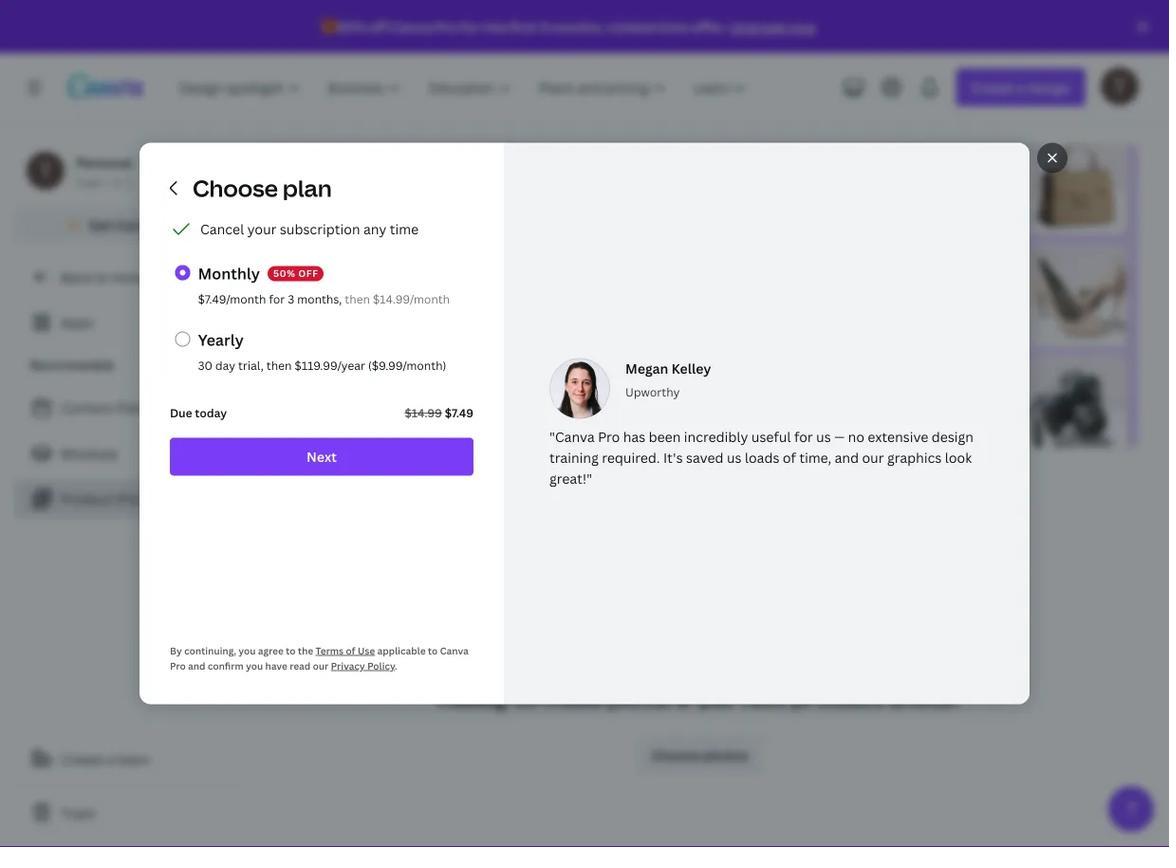 Task type: vqa. For each thing, say whether or not it's contained in the screenshot.
bottom perfect
yes



Task type: locate. For each thing, give the bounding box(es) containing it.
next
[[307, 448, 337, 466]]

personal
[[76, 153, 132, 171]]

canva
[[391, 18, 432, 36], [115, 216, 155, 234], [440, 645, 469, 658]]

1 vertical spatial .
[[395, 660, 397, 673]]

then for $7.49/month
[[345, 291, 370, 307]]

for left first
[[461, 18, 481, 36]]

of inside '"canva pro has been incredibly useful for us — no extensive design training required. it's saved us loads of time, and our graphics look great!"'
[[783, 449, 796, 467]]

1 vertical spatial perfect
[[699, 683, 787, 714]]

. down applicable at the left of page
[[395, 660, 397, 673]]

and down $14.99/month
[[388, 308, 415, 328]]

canva inside button
[[115, 216, 155, 234]]

for up time,
[[794, 428, 813, 446]]

0 vertical spatial choose
[[193, 173, 278, 204]]

product photos
[[285, 200, 522, 242], [61, 490, 161, 508]]

you left the have
[[246, 660, 263, 673]]

0 vertical spatial 3
[[540, 18, 548, 36]]

0 horizontal spatial 3
[[288, 291, 294, 307]]

perfect
[[456, 308, 510, 328], [699, 683, 787, 714]]

0 vertical spatial and
[[388, 308, 415, 328]]

0 horizontal spatial canva
[[115, 216, 155, 234]]

1 vertical spatial us
[[727, 449, 742, 467]]

choose photos button down style,
[[285, 353, 412, 391]]

50% right 🎁
[[336, 18, 366, 36]]

$7.49
[[445, 405, 474, 421]]

photos up get
[[415, 200, 522, 242]]

your right get
[[526, 258, 560, 279]]

canva up the 'top level navigation' element
[[391, 18, 432, 36]]

a inside button
[[107, 750, 114, 768]]

us down incredibly
[[727, 449, 742, 467]]

0 horizontal spatial our
[[313, 660, 329, 673]]

content planner
[[61, 399, 166, 417]]

your right cancel on the top left of page
[[247, 220, 277, 238]]

0 vertical spatial choose photos button
[[285, 353, 412, 391]]

0 vertical spatial a
[[333, 308, 341, 328]]

time left the offer.
[[659, 18, 689, 36]]

1 vertical spatial product
[[61, 490, 112, 508]]

1 horizontal spatial 3
[[540, 18, 548, 36]]

photos down mockups link
[[116, 490, 161, 508]]

2 horizontal spatial and
[[835, 449, 859, 467]]

choose photos button down ready to make picture-perfect product shots?
[[637, 737, 764, 774]]

1 horizontal spatial canva
[[391, 18, 432, 36]]

2 horizontal spatial choose
[[652, 746, 700, 765]]

list
[[15, 389, 247, 518]]

a left team
[[107, 750, 114, 768]]

then right trial,
[[266, 358, 292, 373]]

0 vertical spatial product photos
[[285, 200, 522, 242]]

$14.99/month
[[373, 291, 450, 307]]

canva inside applicable to canva pro and confirm you have read our
[[440, 645, 469, 658]]

product photos" image
[[734, 144, 1139, 448]]

1 horizontal spatial .
[[815, 18, 819, 36]]

1 horizontal spatial then
[[345, 291, 370, 307]]

to for applicable to canva pro and confirm you have read our
[[428, 645, 438, 658]]

to up read
[[286, 645, 296, 658]]

0 vertical spatial 50%
[[336, 18, 366, 36]]

then up style,
[[345, 291, 370, 307]]

2 horizontal spatial canva
[[440, 645, 469, 658]]

our down terms
[[313, 660, 329, 673]]

0 horizontal spatial of
[[346, 645, 355, 658]]

off
[[369, 18, 388, 36], [298, 267, 318, 280]]

1 horizontal spatial of
[[783, 449, 796, 467]]

to inside "magically bulk edit photos to get your products ready for sale. simply upload photos or folders, select a style, and we'll perfect them for you."
[[480, 258, 496, 279]]

due today
[[170, 405, 227, 421]]

0 horizontal spatial off
[[298, 267, 318, 280]]

loads
[[745, 449, 780, 467]]

0 vertical spatial you
[[239, 645, 256, 658]]

$7.49/month for 3 months, then $14.99/month
[[198, 291, 450, 307]]

photos
[[425, 258, 476, 279], [501, 283, 552, 303], [352, 363, 397, 381], [704, 746, 749, 765]]

1 vertical spatial product photos
[[61, 490, 161, 508]]

product photos inside product photos link
[[61, 490, 161, 508]]

choose for the leftmost choose photos button
[[300, 363, 348, 381]]

to right applicable at the left of page
[[428, 645, 438, 658]]

1 horizontal spatial photos
[[415, 200, 522, 242]]

by
[[170, 645, 182, 658]]

to left make
[[513, 683, 538, 714]]

0 horizontal spatial product
[[61, 490, 112, 508]]

3 right first
[[540, 18, 548, 36]]

3
[[540, 18, 548, 36], [288, 291, 294, 307]]

photos
[[415, 200, 522, 242], [116, 490, 161, 508]]

1 vertical spatial choose photos
[[652, 746, 749, 765]]

•
[[104, 174, 108, 190]]

you left the agree
[[239, 645, 256, 658]]

0 vertical spatial of
[[783, 449, 796, 467]]

have
[[265, 660, 287, 673]]

1 vertical spatial a
[[107, 750, 114, 768]]

1 vertical spatial your
[[526, 258, 560, 279]]

design
[[932, 428, 974, 446]]

useful
[[752, 428, 791, 446]]

to inside 'link'
[[95, 268, 108, 286]]

0 vertical spatial time
[[659, 18, 689, 36]]

1 vertical spatial then
[[266, 358, 292, 373]]

2 vertical spatial choose
[[652, 746, 700, 765]]

1 vertical spatial time
[[390, 220, 419, 238]]

sale.
[[355, 283, 388, 303]]

product photos up edit
[[285, 200, 522, 242]]

canva up ready
[[440, 645, 469, 658]]

get
[[499, 258, 523, 279]]

of up privacy
[[346, 645, 355, 658]]

back to home
[[61, 268, 149, 286]]

to left get
[[480, 258, 496, 279]]

1 horizontal spatial your
[[526, 258, 560, 279]]

planner
[[116, 399, 166, 417]]

today
[[195, 405, 227, 421]]

photos inside "list"
[[116, 490, 161, 508]]

1 vertical spatial 3
[[288, 291, 294, 307]]

choose for the rightmost choose photos button
[[652, 746, 700, 765]]

upgrade
[[729, 18, 786, 36]]

0 vertical spatial our
[[862, 449, 884, 467]]

for down 50% off
[[269, 291, 285, 307]]

.
[[815, 18, 819, 36], [395, 660, 397, 673]]

50%
[[336, 18, 366, 36], [273, 267, 296, 280]]

pro up the 'top level navigation' element
[[435, 18, 458, 36]]

choose photos button
[[285, 353, 412, 391], [637, 737, 764, 774]]

0 horizontal spatial .
[[395, 660, 397, 673]]

$7.49/month
[[198, 291, 266, 307]]

1 horizontal spatial product
[[285, 200, 409, 242]]

0 horizontal spatial your
[[247, 220, 277, 238]]

1 vertical spatial canva
[[115, 216, 155, 234]]

our down no
[[862, 449, 884, 467]]

30
[[198, 358, 213, 373]]

us left the —
[[816, 428, 831, 446]]

months.
[[551, 18, 604, 36]]

content
[[61, 399, 113, 417]]

a down the $7.49/month for 3 months, then $14.99/month
[[333, 308, 341, 328]]

1 horizontal spatial a
[[333, 308, 341, 328]]

1 vertical spatial our
[[313, 660, 329, 673]]

50% up ready
[[273, 267, 296, 280]]

choose photos down ready to make picture-perfect product shots?
[[652, 746, 749, 765]]

product
[[791, 683, 885, 714]]

choose down picture-
[[652, 746, 700, 765]]

megan kelley upworthy
[[625, 360, 711, 400]]

1 vertical spatial 50%
[[273, 267, 296, 280]]

product down mockups
[[61, 490, 112, 508]]

has
[[623, 428, 646, 446]]

terms
[[316, 645, 344, 658]]

applicable to canva pro and confirm you have read our
[[170, 645, 469, 673]]

you inside applicable to canva pro and confirm you have read our
[[246, 660, 263, 673]]

choose up cancel on the top left of page
[[193, 173, 278, 204]]

of
[[783, 449, 796, 467], [346, 645, 355, 658]]

mockups link
[[15, 435, 247, 473]]

2 vertical spatial canva
[[440, 645, 469, 658]]

cancel your subscription any time
[[200, 220, 419, 238]]

1 horizontal spatial our
[[862, 449, 884, 467]]

due
[[170, 405, 192, 421]]

to for back to home
[[95, 268, 108, 286]]

0 vertical spatial photos
[[415, 200, 522, 242]]

our inside '"canva pro has been incredibly useful for us — no extensive design training required. it's saved us loads of time, and our graphics look great!"'
[[862, 449, 884, 467]]

1 vertical spatial choose photos button
[[637, 737, 764, 774]]

you
[[239, 645, 256, 658], [246, 660, 263, 673]]

0 horizontal spatial photos
[[116, 490, 161, 508]]

then inside yearly 30 day trial, then $119.99/year ($9.99/month)
[[266, 358, 292, 373]]

0 horizontal spatial a
[[107, 750, 114, 768]]

plan
[[283, 173, 332, 204]]

0 vertical spatial perfect
[[456, 308, 510, 328]]

the up read
[[298, 645, 313, 658]]

photos down style,
[[352, 363, 397, 381]]

pro down by
[[170, 660, 186, 673]]

recommended
[[30, 357, 114, 373]]

of left time,
[[783, 449, 796, 467]]

time
[[659, 18, 689, 36], [390, 220, 419, 238]]

choose down select
[[300, 363, 348, 381]]

1 horizontal spatial and
[[388, 308, 415, 328]]

1 horizontal spatial choose
[[300, 363, 348, 381]]

product up bulk
[[285, 200, 409, 242]]

2 vertical spatial and
[[188, 660, 205, 673]]

0 vertical spatial then
[[345, 291, 370, 307]]

been
[[649, 428, 681, 446]]

0 horizontal spatial perfect
[[456, 308, 510, 328]]

1 vertical spatial choose
[[300, 363, 348, 381]]

choose photos down style,
[[300, 363, 397, 381]]

months,
[[297, 291, 342, 307]]

0 vertical spatial the
[[484, 18, 506, 36]]

pro left has at the right of the page
[[598, 428, 620, 446]]

0 horizontal spatial and
[[188, 660, 205, 673]]

0 horizontal spatial product photos
[[61, 490, 161, 508]]

0 vertical spatial choose photos
[[300, 363, 397, 381]]

to for ready to make picture-perfect product shots?
[[513, 683, 538, 714]]

pro inside applicable to canva pro and confirm you have read our
[[170, 660, 186, 673]]

product photos down mockups link
[[61, 490, 161, 508]]

off up ready
[[298, 267, 318, 280]]

and down the continuing,
[[188, 660, 205, 673]]

the
[[484, 18, 506, 36], [298, 645, 313, 658]]

us
[[816, 428, 831, 446], [727, 449, 742, 467]]

0 horizontal spatial then
[[266, 358, 292, 373]]

. right upgrade on the right
[[815, 18, 819, 36]]

and down the —
[[835, 449, 859, 467]]

0 vertical spatial off
[[369, 18, 388, 36]]

1 vertical spatial off
[[298, 267, 318, 280]]

0 horizontal spatial the
[[298, 645, 313, 658]]

your
[[247, 220, 277, 238], [526, 258, 560, 279]]

for
[[461, 18, 481, 36], [330, 283, 352, 303], [269, 291, 285, 307], [556, 308, 577, 328], [794, 428, 813, 446]]

use
[[358, 645, 375, 658]]

1 vertical spatial and
[[835, 449, 859, 467]]

1 vertical spatial photos
[[116, 490, 161, 508]]

a inside "magically bulk edit photos to get your products ready for sale. simply upload photos or folders, select a style, and we'll perfect them for you."
[[333, 308, 341, 328]]

0 vertical spatial .
[[815, 18, 819, 36]]

to right back
[[95, 268, 108, 286]]

1 horizontal spatial us
[[816, 428, 831, 446]]

1 horizontal spatial choose photos
[[652, 746, 749, 765]]

megan
[[625, 360, 668, 378]]

1 horizontal spatial perfect
[[699, 683, 787, 714]]

canva right get
[[115, 216, 155, 234]]

3 up select
[[288, 291, 294, 307]]

the left first
[[484, 18, 506, 36]]

magically
[[285, 258, 354, 279]]

our inside applicable to canva pro and confirm you have read our
[[313, 660, 329, 673]]

0 vertical spatial your
[[247, 220, 277, 238]]

any
[[364, 220, 387, 238]]

1 horizontal spatial product photos
[[285, 200, 522, 242]]

a
[[333, 308, 341, 328], [107, 750, 114, 768]]

your inside "magically bulk edit photos to get your products ready for sale. simply upload photos or folders, select a style, and we'll perfect them for you."
[[526, 258, 560, 279]]

our
[[862, 449, 884, 467], [313, 660, 329, 673]]

home
[[111, 268, 149, 286]]

1 vertical spatial of
[[346, 645, 355, 658]]

to inside applicable to canva pro and confirm you have read our
[[428, 645, 438, 658]]

1 horizontal spatial off
[[369, 18, 388, 36]]

free
[[76, 174, 100, 190]]

1 vertical spatial you
[[246, 660, 263, 673]]

we'll
[[419, 308, 452, 328]]

0 vertical spatial us
[[816, 428, 831, 446]]

product photos link
[[15, 480, 247, 518]]

pro left cancel on the top left of page
[[158, 216, 181, 234]]

time right any
[[390, 220, 419, 238]]

off right 🎁
[[369, 18, 388, 36]]



Task type: describe. For each thing, give the bounding box(es) containing it.
1 horizontal spatial the
[[484, 18, 506, 36]]

by continuing, you agree to the terms of use
[[170, 645, 375, 658]]

them
[[514, 308, 552, 328]]

you.
[[581, 308, 612, 328]]

create a team
[[61, 750, 150, 768]]

style,
[[345, 308, 384, 328]]

top level navigation element
[[167, 68, 763, 106]]

list containing content planner
[[15, 389, 247, 518]]

0 vertical spatial product
[[285, 200, 409, 242]]

choose plan
[[193, 173, 332, 204]]

ready
[[437, 683, 508, 714]]

"canva
[[550, 428, 595, 446]]

products
[[564, 258, 630, 279]]

and inside '"canva pro has been incredibly useful for us — no extensive design training required. it's saved us loads of time, and our graphics look great!"'
[[835, 449, 859, 467]]

folders,
[[575, 283, 631, 303]]

1 vertical spatial the
[[298, 645, 313, 658]]

pro inside '"canva pro has been incredibly useful for us — no extensive design training required. it's saved us loads of time, and our graphics look great!"'
[[598, 428, 620, 446]]

for down the or
[[556, 308, 577, 328]]

content planner link
[[15, 389, 247, 427]]

1 horizontal spatial 50%
[[336, 18, 366, 36]]

extensive
[[868, 428, 929, 446]]

🎁 50% off canva pro for the first 3 months. limited time offer. upgrade now .
[[320, 18, 819, 36]]

trial,
[[238, 358, 264, 373]]

product inside "list"
[[61, 490, 112, 508]]

ready to make picture-perfect product shots?
[[437, 683, 964, 714]]

🎁
[[320, 18, 334, 36]]

make
[[543, 683, 603, 714]]

required.
[[602, 449, 660, 467]]

now
[[788, 18, 815, 36]]

day
[[215, 358, 235, 373]]

applicable
[[377, 645, 426, 658]]

—
[[834, 428, 845, 446]]

terms of use link
[[316, 645, 375, 658]]

cancel
[[200, 220, 244, 238]]

and inside "magically bulk edit photos to get your products ready for sale. simply upload photos or folders, select a style, and we'll perfect them for you."
[[388, 308, 415, 328]]

team
[[117, 750, 150, 768]]

create
[[61, 750, 103, 768]]

mockups
[[61, 445, 118, 463]]

simply
[[392, 283, 442, 303]]

photos up them
[[501, 283, 552, 303]]

look
[[945, 449, 972, 467]]

shots?
[[889, 683, 964, 714]]

yearly
[[198, 330, 244, 350]]

trash link
[[15, 794, 247, 832]]

bulk
[[357, 258, 389, 279]]

kelley
[[672, 360, 711, 378]]

pro inside button
[[158, 216, 181, 234]]

agree
[[258, 645, 284, 658]]

privacy policy link
[[331, 660, 395, 673]]

back
[[61, 268, 91, 286]]

and inside applicable to canva pro and confirm you have read our
[[188, 660, 205, 673]]

yearly 30 day trial, then $119.99/year ($9.99/month)
[[198, 330, 447, 373]]

photos down ready to make picture-perfect product shots?
[[704, 746, 749, 765]]

select
[[285, 308, 329, 328]]

0 vertical spatial canva
[[391, 18, 432, 36]]

50% off
[[273, 267, 318, 280]]

0 horizontal spatial choose photos
[[300, 363, 397, 381]]

photos up upload
[[425, 258, 476, 279]]

for left sale.
[[330, 283, 352, 303]]

0 horizontal spatial us
[[727, 449, 742, 467]]

monthly
[[198, 263, 260, 284]]

time,
[[799, 449, 832, 467]]

incredibly
[[684, 428, 748, 446]]

upgrade now button
[[729, 18, 815, 36]]

privacy
[[331, 660, 365, 673]]

confirm
[[208, 660, 244, 673]]

back to home link
[[15, 258, 247, 296]]

get canva pro button
[[15, 207, 247, 243]]

graphics
[[887, 449, 942, 467]]

apps link
[[15, 304, 247, 342]]

create a team button
[[15, 740, 247, 778]]

ready
[[285, 283, 326, 303]]

perfect inside "magically bulk edit photos to get your products ready for sale. simply upload photos or folders, select a style, and we'll perfect them for you."
[[456, 308, 510, 328]]

it's
[[663, 449, 683, 467]]

magically bulk edit photos to get your products ready for sale. simply upload photos or folders, select a style, and we'll perfect them for you.
[[285, 258, 631, 328]]

0 horizontal spatial 50%
[[273, 267, 296, 280]]

for inside '"canva pro has been incredibly useful for us — no extensive design training required. it's saved us loads of time, and our graphics look great!"'
[[794, 428, 813, 446]]

saved
[[686, 449, 724, 467]]

0 horizontal spatial choose photos button
[[285, 353, 412, 391]]

edit
[[392, 258, 421, 279]]

training
[[550, 449, 599, 467]]

upload
[[446, 283, 497, 303]]

then for yearly
[[266, 358, 292, 373]]

or
[[556, 283, 572, 303]]

$14.99
[[405, 405, 442, 421]]

1 horizontal spatial time
[[659, 18, 689, 36]]

0 horizontal spatial time
[[390, 220, 419, 238]]

policy
[[367, 660, 395, 673]]

($9.99/month)
[[368, 358, 447, 373]]

no
[[848, 428, 865, 446]]

great!"
[[550, 470, 592, 488]]

continuing,
[[184, 645, 236, 658]]

next button
[[170, 438, 474, 476]]

first
[[509, 18, 537, 36]]

$119.99/year
[[295, 358, 365, 373]]

1 horizontal spatial choose photos button
[[637, 737, 764, 774]]

upworthy
[[625, 384, 680, 400]]

get canva pro
[[89, 216, 181, 234]]

trash
[[61, 804, 95, 822]]

0 horizontal spatial choose
[[193, 173, 278, 204]]

subscription
[[280, 220, 360, 238]]



